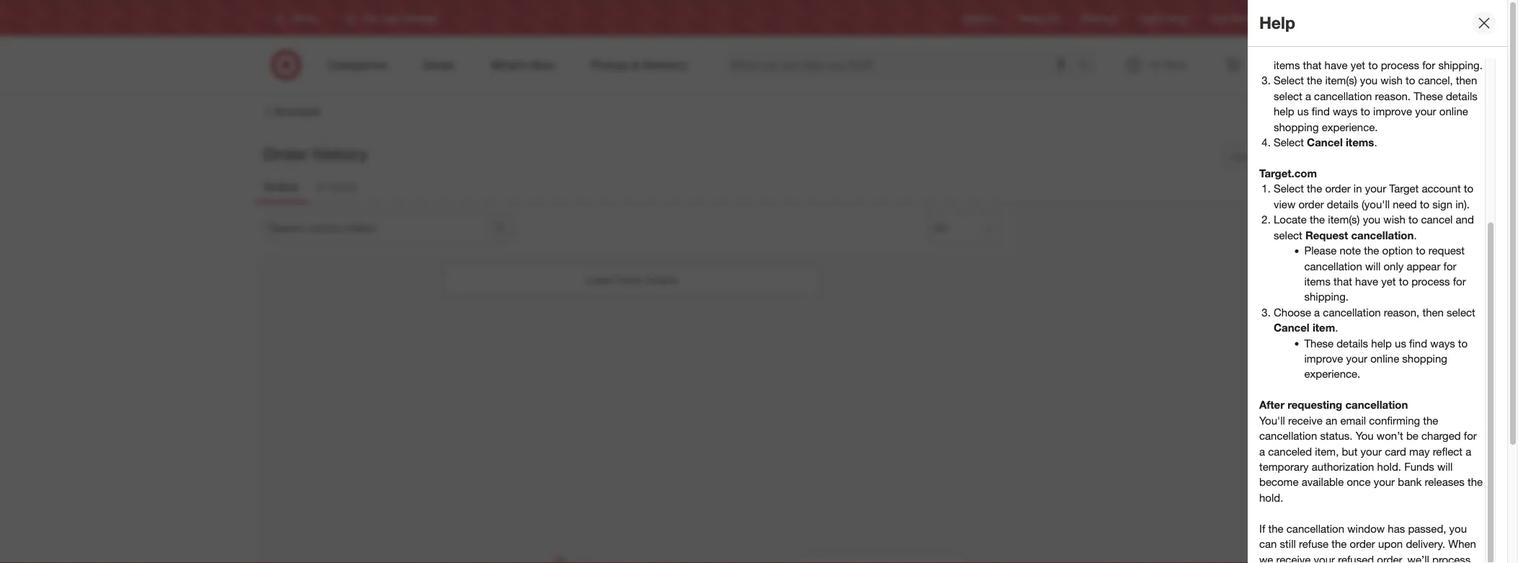 Task type: locate. For each thing, give the bounding box(es) containing it.
1 horizontal spatial help
[[1260, 13, 1296, 33]]

search
[[1072, 59, 1106, 73]]

redcard link
[[1083, 12, 1117, 24]]

redcard
[[1083, 13, 1117, 23]]

None text field
[[263, 212, 516, 244]]

registry link
[[964, 12, 996, 24]]

0 vertical spatial help
[[1260, 13, 1296, 33]]

target circle
[[1140, 13, 1189, 23]]

target
[[1140, 13, 1164, 23]]

0 horizontal spatial help
[[1231, 151, 1249, 162]]

online
[[264, 180, 299, 194]]

help dialog
[[1248, 0, 1519, 563]]

registry
[[964, 13, 996, 23]]

weekly
[[1019, 13, 1046, 23]]

weekly ad
[[1019, 13, 1060, 23]]

order
[[263, 143, 308, 164]]

find
[[1212, 13, 1228, 23]]

target circle link
[[1140, 12, 1189, 24]]

account link
[[260, 102, 321, 120]]

load
[[586, 273, 612, 287]]

search button
[[1072, 49, 1106, 84]]

1 vertical spatial help
[[1231, 151, 1249, 162]]

load more orders button
[[443, 264, 821, 296]]

in-store
[[317, 180, 356, 194]]

order history
[[263, 143, 367, 164]]

weekly ad link
[[1019, 12, 1060, 24]]

help inside help dialog
[[1260, 13, 1296, 33]]

help
[[1260, 13, 1296, 33], [1231, 151, 1249, 162]]

orders
[[645, 273, 678, 287]]



Task type: describe. For each thing, give the bounding box(es) containing it.
help inside help button
[[1231, 151, 1249, 162]]

stores
[[1231, 13, 1256, 23]]

load more orders
[[586, 273, 678, 287]]

circle
[[1166, 13, 1189, 23]]

history
[[313, 143, 367, 164]]

help button
[[1225, 145, 1256, 168]]

in-
[[317, 180, 330, 194]]

store
[[330, 180, 356, 194]]

account
[[274, 104, 320, 118]]

find stores link
[[1212, 12, 1256, 24]]

online link
[[255, 173, 308, 203]]

find stores
[[1212, 13, 1256, 23]]

What can we help you find? suggestions appear below search field
[[723, 49, 1082, 81]]

in-store link
[[308, 173, 365, 203]]

ad
[[1049, 13, 1060, 23]]

more
[[615, 273, 642, 287]]



Task type: vqa. For each thing, say whether or not it's contained in the screenshot.
'Help' inside Help dialog
yes



